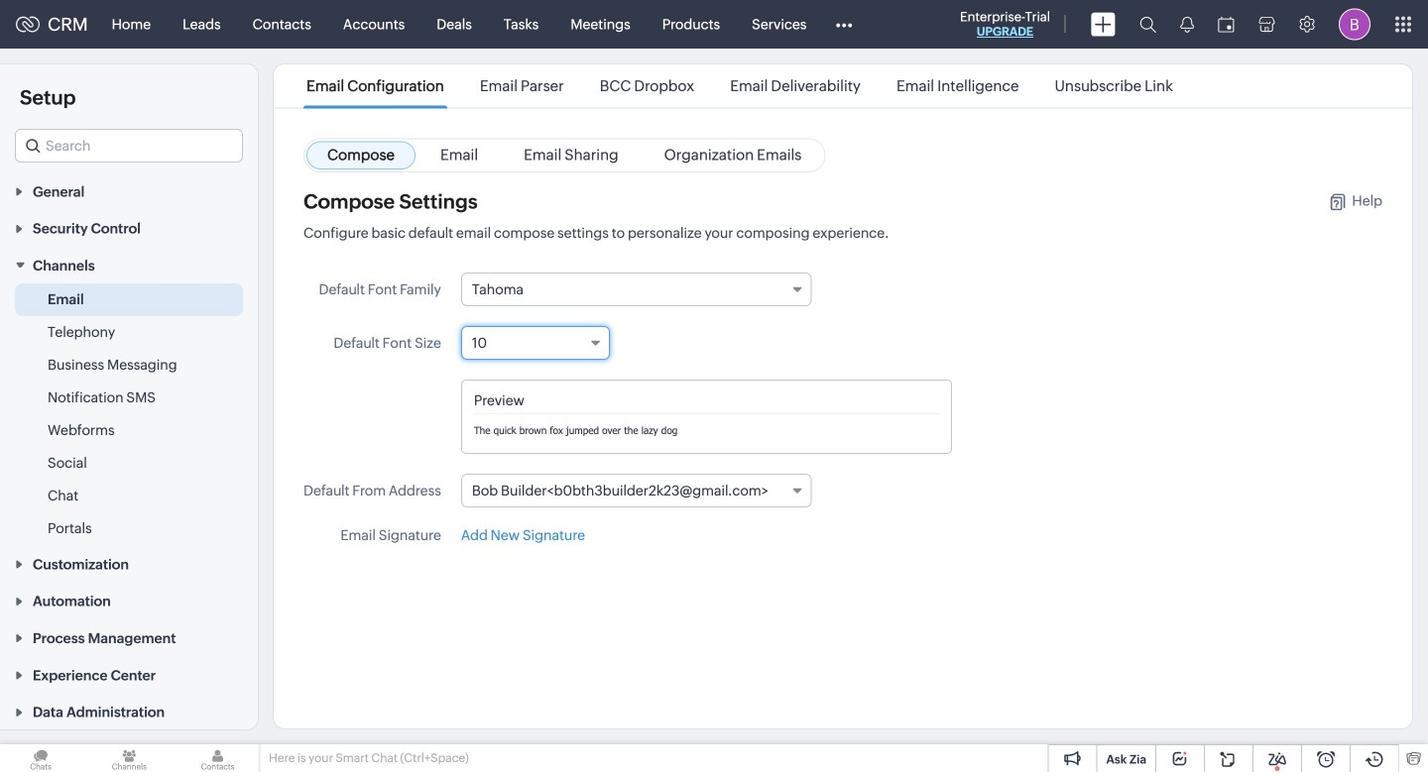 Task type: locate. For each thing, give the bounding box(es) containing it.
None field
[[15, 129, 243, 163], [461, 273, 812, 307], [461, 326, 610, 360], [461, 474, 812, 508], [461, 273, 812, 307], [461, 326, 610, 360], [461, 474, 812, 508]]

list
[[289, 64, 1192, 108]]

channels image
[[88, 745, 170, 773]]

contacts image
[[177, 745, 259, 773]]

chats image
[[0, 745, 82, 773]]

calendar image
[[1218, 16, 1235, 32]]

Other Modules field
[[823, 8, 866, 40]]

region
[[0, 284, 258, 546]]

signals image
[[1181, 16, 1195, 33]]



Task type: describe. For each thing, give the bounding box(es) containing it.
profile element
[[1327, 0, 1383, 48]]

search element
[[1128, 0, 1169, 49]]

create menu image
[[1091, 12, 1116, 36]]

none field the search
[[15, 129, 243, 163]]

signals element
[[1169, 0, 1206, 49]]

logo image
[[16, 16, 40, 32]]

create menu element
[[1079, 0, 1128, 48]]

profile image
[[1339, 8, 1371, 40]]

Search text field
[[16, 130, 242, 162]]

search image
[[1140, 16, 1157, 33]]



